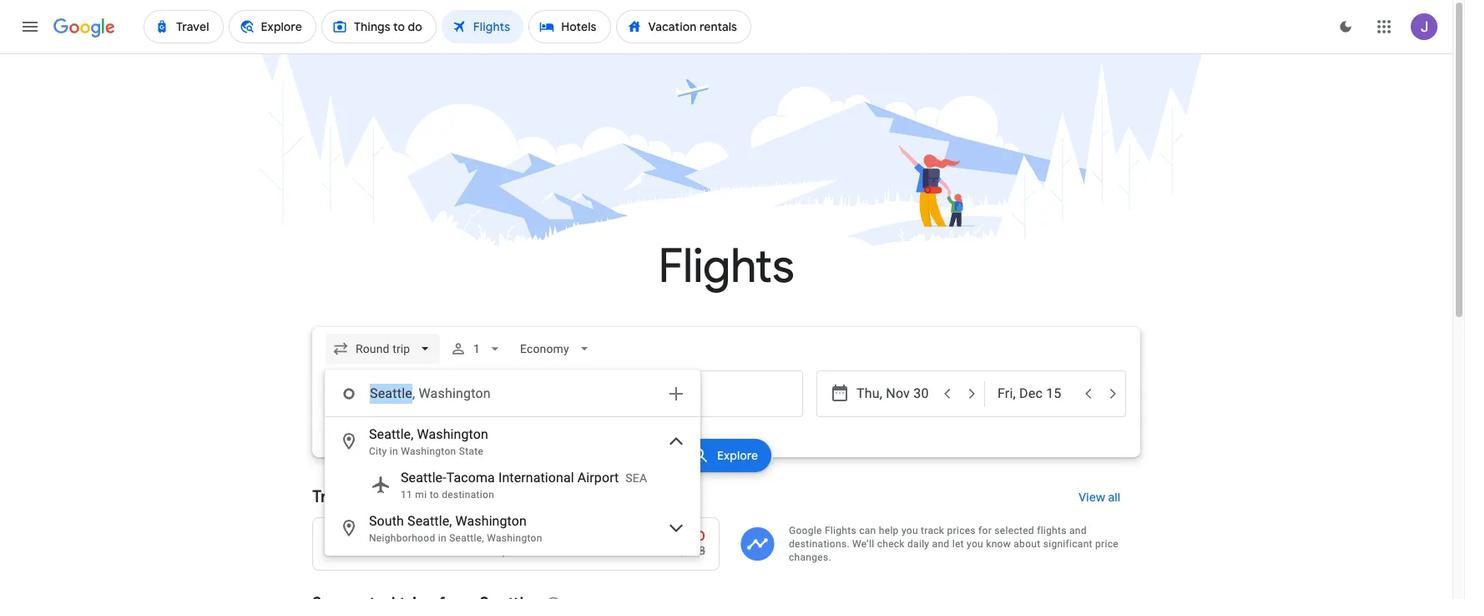 Task type: vqa. For each thing, say whether or not it's contained in the screenshot.
mi
yes



Task type: describe. For each thing, give the bounding box(es) containing it.
Return text field
[[998, 372, 1075, 417]]

google
[[789, 525, 823, 537]]

to inside tracked prices region
[[421, 529, 434, 545]]

‌,
[[413, 386, 415, 402]]

seattle, inside "seattle, washington city in washington state"
[[369, 427, 414, 443]]

flights
[[1038, 525, 1067, 537]]

960 US dollars text field
[[674, 529, 706, 545]]

11
[[401, 489, 413, 501]]

seattle-tacoma international airport sea 11 mi to destination
[[401, 470, 648, 501]]

selected
[[995, 525, 1035, 537]]

in inside "seattle, washington city in washington state"
[[390, 446, 398, 458]]

trip
[[493, 546, 509, 558]]

sea
[[626, 472, 648, 485]]

south
[[369, 514, 404, 530]]

washington up trip
[[487, 533, 543, 545]]

significant
[[1044, 539, 1093, 550]]

let
[[953, 539, 965, 550]]

tracked
[[312, 487, 374, 508]]

tacoma
[[447, 470, 495, 486]]

$960
[[674, 529, 706, 545]]

enter your origin dialog
[[325, 370, 701, 556]]

changes.
[[789, 552, 832, 564]]

round trip
[[460, 546, 509, 558]]

1
[[474, 342, 481, 356]]

1 horizontal spatial and
[[1070, 525, 1087, 537]]

for
[[979, 525, 992, 537]]

seattle, washington option
[[326, 422, 700, 462]]

958 US dollars text field
[[679, 545, 706, 558]]

0 vertical spatial flights
[[659, 237, 795, 297]]

honolulu
[[437, 529, 493, 545]]

washington up the seattle-
[[401, 446, 457, 458]]

1 vertical spatial you
[[967, 539, 984, 550]]

round
[[460, 546, 490, 558]]

washington up round trip on the bottom left
[[456, 514, 527, 530]]

all
[[1109, 490, 1121, 505]]

0 horizontal spatial prices
[[378, 487, 426, 508]]

in inside south seattle, washington neighborhood in seattle, washington
[[438, 533, 447, 545]]

check
[[878, 539, 905, 550]]

tracked prices region
[[312, 478, 1141, 571]]

price
[[1096, 539, 1119, 550]]

daily
[[908, 539, 930, 550]]

south seattle, washington option
[[326, 509, 700, 549]]

international
[[499, 470, 574, 486]]

change appearance image
[[1326, 7, 1367, 47]]

seattle to honolulu
[[373, 529, 493, 545]]

seattle-
[[401, 470, 447, 486]]

washington right the ‌,
[[419, 386, 491, 402]]

1 button
[[444, 329, 511, 369]]



Task type: locate. For each thing, give the bounding box(es) containing it.
explore button
[[681, 439, 772, 473]]

prices up let
[[948, 525, 976, 537]]

list box inside 'enter your origin' dialog
[[326, 418, 700, 555]]

0 vertical spatial and
[[1070, 525, 1087, 537]]

0 vertical spatial prices
[[378, 487, 426, 508]]

toggle nearby airports for seattle, washington image
[[667, 432, 687, 452]]

can
[[860, 525, 877, 537]]

seattle,
[[369, 427, 414, 443], [408, 514, 452, 530], [450, 533, 484, 545]]

seattle, down mi
[[408, 514, 452, 530]]

$958
[[679, 545, 706, 558]]

destinations.
[[789, 539, 850, 550]]

in right 'city'
[[390, 446, 398, 458]]

tracked prices
[[312, 487, 426, 508]]

Where else? text field
[[369, 374, 657, 414]]

you
[[902, 525, 919, 537], [967, 539, 984, 550]]

1 vertical spatial seattle,
[[408, 514, 452, 530]]

washington
[[419, 386, 491, 402], [417, 427, 489, 443], [401, 446, 457, 458], [456, 514, 527, 530], [487, 533, 543, 545]]

0 horizontal spatial flights
[[659, 237, 795, 297]]

state
[[459, 446, 484, 458]]

and down track
[[933, 539, 950, 550]]

track
[[921, 525, 945, 537]]

list box containing seattle, washington
[[326, 418, 700, 555]]

2 vertical spatial seattle,
[[450, 533, 484, 545]]

to right mi
[[430, 489, 439, 501]]

city
[[369, 446, 387, 458]]

1 horizontal spatial in
[[438, 533, 447, 545]]

1 vertical spatial in
[[438, 533, 447, 545]]

hawaiian
[[407, 546, 451, 558]]

seattle
[[373, 529, 418, 545]]

explore
[[718, 449, 759, 464]]

1 vertical spatial prices
[[948, 525, 976, 537]]

origin, select multiple airports image
[[667, 384, 687, 404]]

you up daily
[[902, 525, 919, 537]]

airport
[[578, 470, 619, 486]]

0 vertical spatial you
[[902, 525, 919, 537]]

0 horizontal spatial in
[[390, 446, 398, 458]]

destination
[[442, 489, 495, 501]]

you down for
[[967, 539, 984, 550]]

0 vertical spatial in
[[390, 446, 398, 458]]

seattle, up "round"
[[450, 533, 484, 545]]

to up hawaiian
[[421, 529, 434, 545]]

in
[[390, 446, 398, 458], [438, 533, 447, 545]]

about
[[1014, 539, 1041, 550]]

prices
[[378, 487, 426, 508], [948, 525, 976, 537]]

to
[[430, 489, 439, 501], [421, 529, 434, 545]]

neighborhood
[[369, 533, 436, 545]]

1 horizontal spatial prices
[[948, 525, 976, 537]]

and
[[1070, 525, 1087, 537], [933, 539, 950, 550]]

Departure text field
[[857, 372, 934, 417]]

mi
[[415, 489, 427, 501]]

0 vertical spatial seattle,
[[369, 427, 414, 443]]

and up significant in the bottom right of the page
[[1070, 525, 1087, 537]]

we'll
[[853, 539, 875, 550]]

prices inside google flights can help you track prices for selected flights and destinations. we'll check daily and let you know about significant price changes.
[[948, 525, 976, 537]]

flights inside google flights can help you track prices for selected flights and destinations. we'll check daily and let you know about significant price changes.
[[825, 525, 857, 537]]

list box
[[326, 418, 700, 555]]

view
[[1079, 490, 1106, 505]]

1 vertical spatial flights
[[825, 525, 857, 537]]

delta
[[373, 546, 398, 558]]

know
[[987, 539, 1012, 550]]

‌, washington
[[413, 386, 491, 402]]

flights
[[659, 237, 795, 297], [825, 525, 857, 537]]

seattle, up 'city'
[[369, 427, 414, 443]]

1 vertical spatial and
[[933, 539, 950, 550]]

google flights can help you track prices for selected flights and destinations. we'll check daily and let you know about significant price changes.
[[789, 525, 1119, 564]]

toggle nearby airports for south seattle, washington image
[[667, 519, 687, 539]]

0 vertical spatial to
[[430, 489, 439, 501]]

0 horizontal spatial you
[[902, 525, 919, 537]]

help
[[879, 525, 899, 537]]

view all
[[1079, 490, 1121, 505]]

main menu image
[[20, 17, 40, 37]]

1 horizontal spatial you
[[967, 539, 984, 550]]

1 horizontal spatial flights
[[825, 525, 857, 537]]

None field
[[326, 334, 440, 364], [514, 334, 600, 364], [326, 334, 440, 364], [514, 334, 600, 364]]

seattle-tacoma international airport (sea) option
[[326, 462, 700, 509]]

south seattle, washington neighborhood in seattle, washington
[[369, 514, 543, 545]]

washington up state
[[417, 427, 489, 443]]

Flight search field
[[299, 327, 1154, 556]]

0 horizontal spatial and
[[933, 539, 950, 550]]

seattle, washington city in washington state
[[369, 427, 489, 458]]

1 vertical spatial to
[[421, 529, 434, 545]]

to inside 'seattle-tacoma international airport sea 11 mi to destination'
[[430, 489, 439, 501]]

prices up "south"
[[378, 487, 426, 508]]

in up hawaiian
[[438, 533, 447, 545]]



